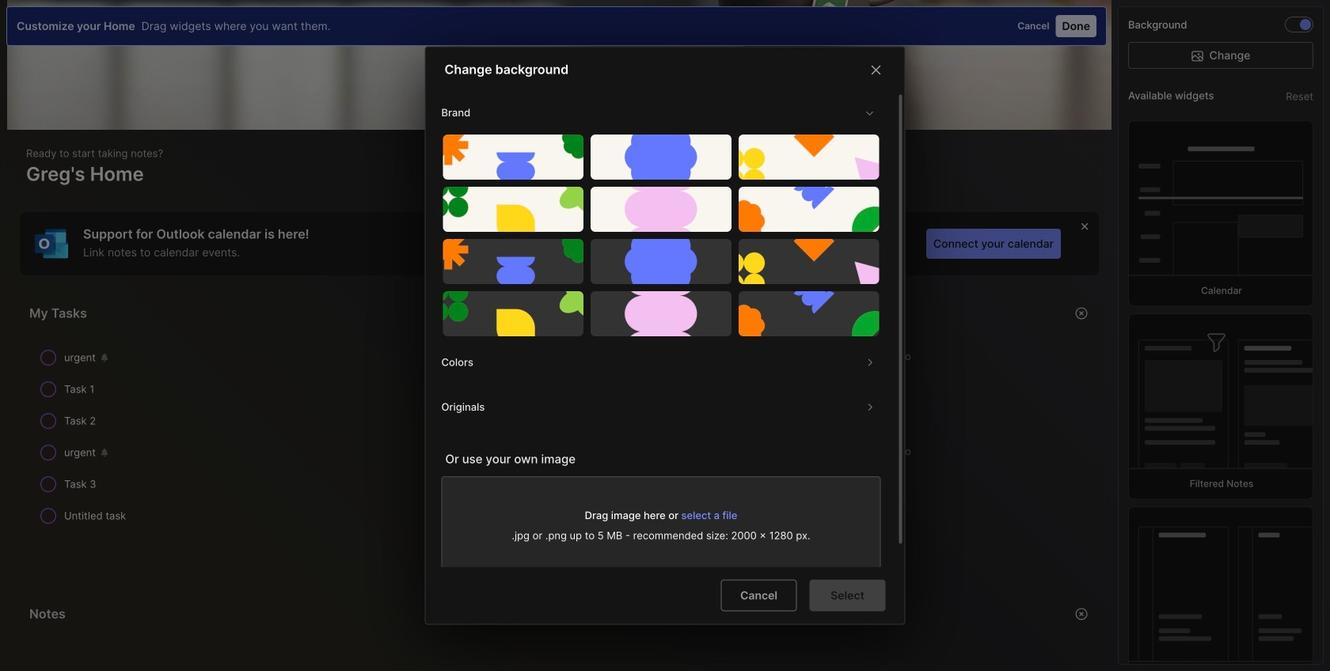 Task type: vqa. For each thing, say whether or not it's contained in the screenshot.
the bottom Upgrade
no



Task type: describe. For each thing, give the bounding box(es) containing it.
close image
[[867, 61, 886, 80]]



Task type: locate. For each thing, give the bounding box(es) containing it.
edit widget title image
[[841, 607, 857, 623]]



